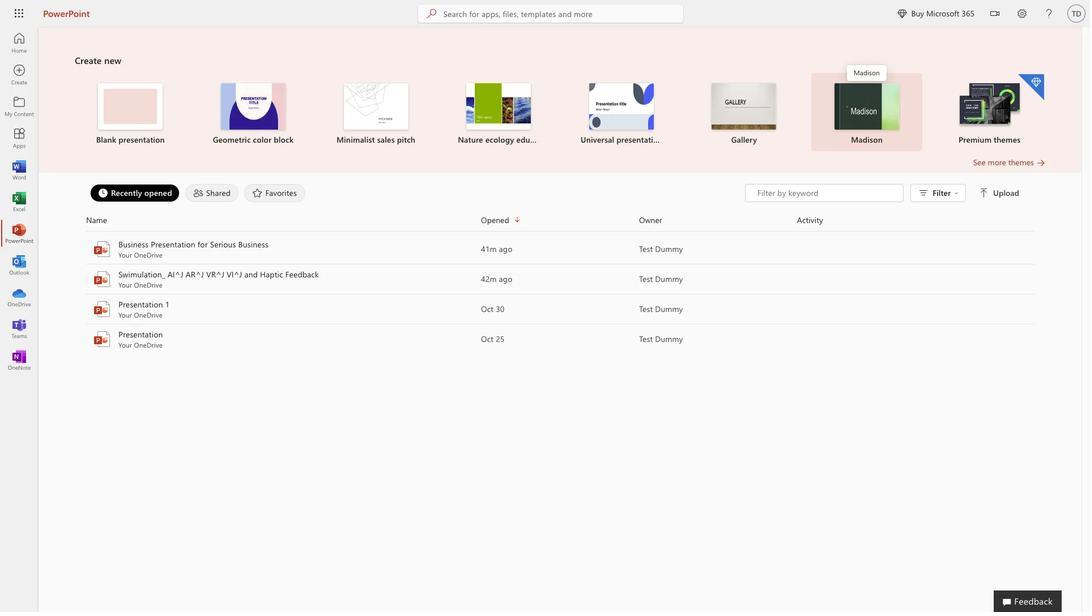 Task type: locate. For each thing, give the bounding box(es) containing it.
dummy for 42m ago
[[655, 274, 683, 285]]

oct
[[481, 304, 494, 315], [481, 334, 494, 345]]

powerpoint image left presentation 1 your onedrive
[[93, 300, 111, 319]]

onedrive up the swimulation_
[[134, 251, 163, 260]]

feedback inside button
[[1015, 596, 1053, 608]]

42m
[[481, 274, 497, 285]]

tab list containing recently opened
[[87, 184, 746, 202]]


[[955, 191, 959, 196]]

onedrive down presentation 1 your onedrive
[[134, 341, 163, 350]]

haptic
[[260, 269, 283, 280]]

2 test dummy from the top
[[639, 274, 683, 285]]

oct left 30
[[481, 304, 494, 315]]

0 horizontal spatial business
[[118, 239, 149, 250]]

3 your from the top
[[118, 311, 132, 320]]

geometric
[[213, 134, 251, 145]]

gallery element
[[690, 83, 799, 146]]

feedback inside swimulation_ ai^j ar^j vr^j vi^j and haptic feedback your onedrive
[[285, 269, 319, 280]]

2 presentation from the left
[[617, 134, 663, 145]]

onedrive
[[134, 251, 163, 260], [134, 281, 163, 290], [134, 311, 163, 320], [134, 341, 163, 350]]

your down presentation 1 your onedrive
[[118, 341, 132, 350]]

shared tab
[[182, 184, 242, 202]]

oct left 25
[[481, 334, 494, 345]]

1 horizontal spatial business
[[238, 239, 269, 250]]

presentation right the blank
[[119, 134, 165, 145]]

name presentation 1 cell
[[86, 299, 481, 320]]

1 ago from the top
[[499, 244, 513, 255]]

1 your from the top
[[118, 251, 132, 260]]

swimulation_
[[118, 269, 165, 280]]

ago for 42m ago
[[499, 274, 513, 285]]

create new
[[75, 54, 121, 66]]

0 vertical spatial oct
[[481, 304, 494, 315]]

tab list inside create new main content
[[87, 184, 746, 202]]

2 oct from the top
[[481, 334, 494, 345]]

1
[[165, 299, 170, 310]]

4 your from the top
[[118, 341, 132, 350]]

ai^j
[[168, 269, 183, 280]]

ar^j
[[186, 269, 204, 280]]

1 oct from the top
[[481, 304, 494, 315]]

onedrive image
[[14, 291, 25, 303]]

presentation left 1
[[118, 299, 163, 310]]

apps image
[[14, 133, 25, 144]]

3 onedrive from the top
[[134, 311, 163, 320]]

1 vertical spatial ago
[[499, 274, 513, 285]]

themes inside button
[[1009, 157, 1035, 168]]

ago right 41m
[[499, 244, 513, 255]]

themes
[[994, 134, 1021, 145], [1009, 157, 1035, 168]]

1 vertical spatial themes
[[1009, 157, 1035, 168]]

business
[[118, 239, 149, 250], [238, 239, 269, 250]]

powerpoint image
[[14, 228, 25, 239], [93, 240, 111, 259], [93, 270, 111, 289], [93, 300, 111, 319], [93, 331, 111, 349]]

presentation for presentation
[[118, 329, 163, 340]]

list
[[75, 73, 1046, 157]]

gallery
[[732, 134, 758, 145]]

test
[[639, 244, 653, 255], [639, 274, 653, 285], [639, 304, 653, 315], [639, 334, 653, 345]]

3 dummy from the top
[[655, 304, 683, 315]]

name
[[86, 215, 107, 225]]


[[898, 9, 907, 18]]

row
[[86, 214, 1035, 232]]

0 vertical spatial madison
[[854, 68, 880, 77]]

blank presentation
[[96, 134, 165, 145]]

oct 25
[[481, 334, 505, 345]]

2 vertical spatial presentation
[[118, 329, 163, 340]]

onenote image
[[14, 355, 25, 366]]

4 dummy from the top
[[655, 334, 683, 345]]

presentation down presentation 1 your onedrive
[[118, 329, 163, 340]]

powerpoint image inside name swimulation_ ai^j ar^j vr^j vi^j and haptic feedback cell
[[93, 270, 111, 289]]

business up the swimulation_
[[118, 239, 149, 250]]

geometric color block
[[213, 134, 294, 145]]

feedback
[[285, 269, 319, 280], [1015, 596, 1053, 608]]

madison
[[854, 68, 880, 77], [852, 134, 883, 145]]

powerpoint image left the swimulation_
[[93, 270, 111, 289]]

see more themes button
[[974, 157, 1046, 168]]

1 test dummy from the top
[[639, 244, 683, 255]]

list containing blank presentation
[[75, 73, 1046, 157]]

ago for 41m ago
[[499, 244, 513, 255]]

presentation down "universal presentation" image
[[617, 134, 663, 145]]

3 test from the top
[[639, 304, 653, 315]]

onedrive up presentation your onedrive
[[134, 311, 163, 320]]

business up and
[[238, 239, 269, 250]]

and
[[245, 269, 258, 280]]

test dummy
[[639, 244, 683, 255], [639, 274, 683, 285], [639, 304, 683, 315], [639, 334, 683, 345]]

test dummy for 42m ago
[[639, 274, 683, 285]]

1 vertical spatial presentation
[[118, 299, 163, 310]]

geometric color block image
[[221, 83, 286, 130]]

0 vertical spatial presentation
[[151, 239, 196, 250]]

1 horizontal spatial feedback
[[1015, 596, 1053, 608]]

1 horizontal spatial presentation
[[617, 134, 663, 145]]

1 dummy from the top
[[655, 244, 683, 255]]

1 presentation from the left
[[119, 134, 165, 145]]

test for 42m ago
[[639, 274, 653, 285]]

presentation left for
[[151, 239, 196, 250]]

2 business from the left
[[238, 239, 269, 250]]

1 vertical spatial oct
[[481, 334, 494, 345]]

presentation inside "element"
[[617, 134, 663, 145]]

dummy
[[655, 244, 683, 255], [655, 274, 683, 285], [655, 304, 683, 315], [655, 334, 683, 345]]

powerpoint image down name on the top of the page
[[93, 240, 111, 259]]

4 onedrive from the top
[[134, 341, 163, 350]]

blank presentation element
[[76, 83, 185, 146]]

test dummy for oct 25
[[639, 334, 683, 345]]

create image
[[14, 69, 25, 81]]

presentation inside presentation 1 your onedrive
[[118, 299, 163, 310]]

recently
[[111, 187, 142, 198]]

geometric color block element
[[199, 83, 308, 146]]

ago right 42m
[[499, 274, 513, 285]]

None search field
[[419, 5, 684, 23]]

2 onedrive from the top
[[134, 281, 163, 290]]

1 test from the top
[[639, 244, 653, 255]]

powerpoint image inside name presentation cell
[[93, 331, 111, 349]]

presentation for blank presentation
[[119, 134, 165, 145]]

color
[[253, 134, 272, 145]]

test dummy for oct 30
[[639, 304, 683, 315]]

powerpoint image inside name business presentation for serious business cell
[[93, 240, 111, 259]]

your inside presentation 1 your onedrive
[[118, 311, 132, 320]]

vi^j
[[227, 269, 242, 280]]

madison up madison image
[[854, 68, 880, 77]]

your up the swimulation_
[[118, 251, 132, 260]]

filter
[[933, 188, 951, 198]]

0 vertical spatial ago
[[499, 244, 513, 255]]

your
[[118, 251, 132, 260], [118, 281, 132, 290], [118, 311, 132, 320], [118, 341, 132, 350]]

name presentation cell
[[86, 329, 481, 350]]

0 vertical spatial feedback
[[285, 269, 319, 280]]

navigation
[[0, 27, 39, 376]]

presentation for presentation 1
[[118, 299, 163, 310]]

 button
[[982, 0, 1009, 29]]

4 test from the top
[[639, 334, 653, 345]]

presentation
[[119, 134, 165, 145], [617, 134, 663, 145]]

excel image
[[14, 196, 25, 207]]

3 test dummy from the top
[[639, 304, 683, 315]]

2 ago from the top
[[499, 274, 513, 285]]

your down the swimulation_
[[118, 281, 132, 290]]

 upload
[[980, 188, 1020, 198]]

1 vertical spatial feedback
[[1015, 596, 1053, 608]]

powerpoint image left presentation your onedrive
[[93, 331, 111, 349]]

0 horizontal spatial feedback
[[285, 269, 319, 280]]

row containing name
[[86, 214, 1035, 232]]

tab list
[[87, 184, 746, 202]]

powerpoint image inside name presentation 1 cell
[[93, 300, 111, 319]]

onedrive inside 'business presentation for serious business your onedrive'
[[134, 251, 163, 260]]

swimulation_ ai^j ar^j vr^j vi^j and haptic feedback your onedrive
[[118, 269, 319, 290]]

madison down madison image
[[852, 134, 883, 145]]

2 test from the top
[[639, 274, 653, 285]]

41m ago
[[481, 244, 513, 255]]

presentation 1 your onedrive
[[118, 299, 170, 320]]

1 business from the left
[[118, 239, 149, 250]]

favorites tab
[[242, 184, 308, 202]]

new
[[104, 54, 121, 66]]

dummy for oct 25
[[655, 334, 683, 345]]

0 horizontal spatial presentation
[[119, 134, 165, 145]]

outlook image
[[14, 260, 25, 271]]

dummy for oct 30
[[655, 304, 683, 315]]

dummy for 41m ago
[[655, 244, 683, 255]]

2 your from the top
[[118, 281, 132, 290]]

madison element
[[813, 83, 922, 146]]

2 dummy from the top
[[655, 274, 683, 285]]

0 vertical spatial themes
[[994, 134, 1021, 145]]

minimalist sales pitch
[[337, 134, 416, 145]]

premium themes element
[[936, 74, 1045, 146]]

themes right more
[[1009, 157, 1035, 168]]

presentation
[[151, 239, 196, 250], [118, 299, 163, 310], [118, 329, 163, 340]]

favorites element
[[245, 184, 306, 202]]

powerpoint
[[43, 7, 90, 19]]

onedrive down the swimulation_
[[134, 281, 163, 290]]

1 vertical spatial madison
[[852, 134, 883, 145]]

1 onedrive from the top
[[134, 251, 163, 260]]

owner
[[639, 215, 663, 225]]

your up presentation your onedrive
[[118, 311, 132, 320]]

ago
[[499, 244, 513, 255], [499, 274, 513, 285]]

themes up see more themes
[[994, 134, 1021, 145]]

your inside swimulation_ ai^j ar^j vr^j vi^j and haptic feedback your onedrive
[[118, 281, 132, 290]]

4 test dummy from the top
[[639, 334, 683, 345]]

recently opened
[[111, 187, 172, 198]]

for
[[198, 239, 208, 250]]

recently opened element
[[90, 184, 180, 202]]



Task type: vqa. For each thing, say whether or not it's contained in the screenshot.
30 on the left of page
yes



Task type: describe. For each thing, give the bounding box(es) containing it.
shared
[[206, 187, 231, 198]]

td
[[1072, 9, 1082, 18]]

powerpoint banner
[[0, 0, 1091, 29]]

universal
[[581, 134, 615, 145]]

madison inside tooltip
[[854, 68, 880, 77]]

activity, column 4 of 4 column header
[[797, 214, 1035, 227]]

test dummy for 41m ago
[[639, 244, 683, 255]]

minimalist sales pitch image
[[344, 83, 408, 130]]

test for oct 25
[[639, 334, 653, 345]]

opened button
[[481, 214, 639, 227]]

opened
[[481, 215, 509, 225]]

teams image
[[14, 323, 25, 334]]

gallery image
[[712, 83, 777, 130]]

pitch
[[397, 134, 416, 145]]

buy
[[912, 8, 925, 19]]

my content image
[[14, 101, 25, 112]]

premium themes image
[[958, 83, 1023, 129]]

powerpoint image for presentation 1
[[93, 300, 111, 319]]

Search box. Suggestions appear as you type. search field
[[444, 5, 684, 23]]

upload
[[994, 188, 1020, 198]]

create
[[75, 54, 102, 66]]

25
[[496, 334, 505, 345]]


[[991, 9, 1000, 18]]

test for oct 30
[[639, 304, 653, 315]]

onedrive inside presentation 1 your onedrive
[[134, 311, 163, 320]]

365
[[962, 8, 975, 19]]

word image
[[14, 164, 25, 176]]

oct for oct 25
[[481, 334, 494, 345]]

displaying 4 out of 8 files. status
[[746, 184, 1022, 202]]


[[980, 189, 989, 198]]

universal presentation
[[581, 134, 663, 145]]

oct 30
[[481, 304, 505, 315]]

 buy microsoft 365
[[898, 8, 975, 19]]

business presentation for serious business your onedrive
[[118, 239, 269, 260]]

nature ecology education photo presentation image
[[467, 83, 531, 130]]

owner button
[[639, 214, 797, 227]]

shared element
[[185, 184, 239, 202]]

onedrive inside swimulation_ ai^j ar^j vr^j vi^j and haptic feedback your onedrive
[[134, 281, 163, 290]]

see more themes
[[974, 157, 1035, 168]]

more
[[988, 157, 1007, 168]]

30
[[496, 304, 505, 315]]

powerpoint image for swimulation_ ai^j ar^j vr^j vi^j and haptic feedback
[[93, 270, 111, 289]]

home image
[[14, 37, 25, 49]]

madison inside create new main content
[[852, 134, 883, 145]]

41m
[[481, 244, 497, 255]]

nature ecology education photo presentation element
[[444, 83, 554, 146]]

microsoft
[[927, 8, 960, 19]]

premium
[[959, 134, 992, 145]]

minimalist
[[337, 134, 375, 145]]

oct for oct 30
[[481, 304, 494, 315]]

blank
[[96, 134, 116, 145]]

presentation your onedrive
[[118, 329, 163, 350]]

serious
[[210, 239, 236, 250]]

your inside presentation your onedrive
[[118, 341, 132, 350]]

madison image
[[835, 83, 900, 130]]

Filter by keyword text field
[[757, 188, 898, 199]]

powerpoint image for business presentation for serious business
[[93, 240, 111, 259]]

universal presentation image
[[589, 83, 654, 130]]

activity
[[797, 215, 824, 225]]

create new main content
[[39, 27, 1082, 355]]

row inside create new main content
[[86, 214, 1035, 232]]

block
[[274, 134, 294, 145]]

td button
[[1064, 0, 1091, 27]]

powerpoint image down excel icon
[[14, 228, 25, 239]]

minimalist sales pitch element
[[322, 83, 431, 146]]

vr^j
[[206, 269, 225, 280]]

feedback button
[[994, 591, 1062, 613]]

premium themes
[[959, 134, 1021, 145]]

see
[[974, 157, 986, 168]]

42m ago
[[481, 274, 513, 285]]

favorites
[[266, 187, 297, 198]]

presentation for universal presentation
[[617, 134, 663, 145]]

premium templates diamond image
[[1019, 74, 1045, 100]]

name swimulation_ ai^j ar^j vr^j vi^j and haptic feedback cell
[[86, 269, 481, 290]]

filter 
[[933, 188, 959, 198]]

onedrive inside presentation your onedrive
[[134, 341, 163, 350]]

test for 41m ago
[[639, 244, 653, 255]]

madison tooltip
[[848, 65, 887, 81]]

opened
[[144, 187, 172, 198]]

presentation inside 'business presentation for serious business your onedrive'
[[151, 239, 196, 250]]

recently opened tab
[[87, 184, 182, 202]]

name business presentation for serious business cell
[[86, 239, 481, 260]]

your inside 'business presentation for serious business your onedrive'
[[118, 251, 132, 260]]

sales
[[377, 134, 395, 145]]

powerpoint image for presentation
[[93, 331, 111, 349]]

list inside create new main content
[[75, 73, 1046, 157]]

name button
[[86, 214, 481, 227]]

universal presentation element
[[567, 83, 676, 146]]



